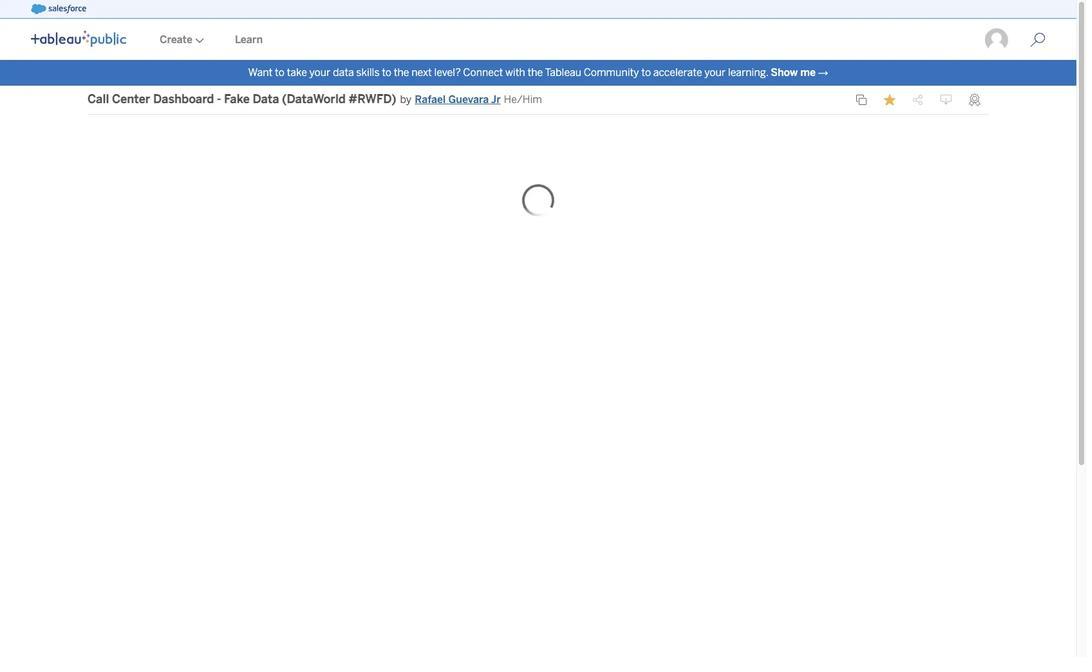 Task type: describe. For each thing, give the bounding box(es) containing it.
create
[[160, 33, 193, 46]]

learn link
[[220, 20, 278, 60]]

connect
[[463, 66, 503, 79]]

create button
[[144, 20, 220, 60]]

nominate for viz of the day image
[[969, 93, 981, 106]]

rafael
[[415, 93, 446, 106]]

data
[[333, 66, 354, 79]]

3 to from the left
[[642, 66, 651, 79]]

dashboard
[[153, 92, 214, 106]]

salesforce logo image
[[31, 4, 86, 14]]

me
[[801, 66, 816, 79]]

logo image
[[31, 30, 126, 47]]

→
[[818, 66, 829, 79]]

call
[[88, 92, 109, 106]]

skills
[[356, 66, 380, 79]]

2 your from the left
[[705, 66, 726, 79]]

data
[[253, 92, 279, 106]]

show
[[771, 66, 798, 79]]

call center dashboard - fake data (dataworld #rwfd) by rafael guevara jr he/him
[[88, 92, 542, 106]]

take
[[287, 66, 307, 79]]

1 the from the left
[[394, 66, 409, 79]]

learning.
[[728, 66, 769, 79]]

(dataworld
[[282, 92, 346, 106]]

2 the from the left
[[528, 66, 543, 79]]

by
[[400, 93, 412, 106]]

tara.schultz image
[[984, 27, 1010, 53]]

-
[[217, 92, 221, 106]]



Task type: vqa. For each thing, say whether or not it's contained in the screenshot.
the right your
yes



Task type: locate. For each thing, give the bounding box(es) containing it.
to left accelerate
[[642, 66, 651, 79]]

next
[[412, 66, 432, 79]]

#rwfd)
[[349, 92, 397, 106]]

the right with
[[528, 66, 543, 79]]

tableau
[[545, 66, 582, 79]]

make a copy image
[[856, 94, 868, 106]]

accelerate
[[654, 66, 703, 79]]

1 horizontal spatial your
[[705, 66, 726, 79]]

community
[[584, 66, 639, 79]]

go to search image
[[1015, 32, 1062, 48]]

rafael guevara jr link
[[415, 92, 501, 108]]

0 horizontal spatial to
[[275, 66, 285, 79]]

1 horizontal spatial to
[[382, 66, 392, 79]]

fake
[[224, 92, 250, 106]]

center
[[112, 92, 150, 106]]

1 to from the left
[[275, 66, 285, 79]]

your left learning.
[[705, 66, 726, 79]]

the
[[394, 66, 409, 79], [528, 66, 543, 79]]

learn
[[235, 33, 263, 46]]

to left take
[[275, 66, 285, 79]]

your right take
[[310, 66, 331, 79]]

with
[[506, 66, 526, 79]]

1 horizontal spatial the
[[528, 66, 543, 79]]

2 horizontal spatial to
[[642, 66, 651, 79]]

level?
[[435, 66, 461, 79]]

2 to from the left
[[382, 66, 392, 79]]

guevara
[[449, 93, 489, 106]]

to
[[275, 66, 285, 79], [382, 66, 392, 79], [642, 66, 651, 79]]

0 horizontal spatial the
[[394, 66, 409, 79]]

want to take your data skills to the next level? connect with the tableau community to accelerate your learning. show me →
[[248, 66, 829, 79]]

your
[[310, 66, 331, 79], [705, 66, 726, 79]]

want
[[248, 66, 273, 79]]

show me link
[[771, 66, 816, 79]]

to right skills
[[382, 66, 392, 79]]

the left next at top
[[394, 66, 409, 79]]

favorite button image
[[884, 94, 896, 106]]

jr
[[491, 93, 501, 106]]

0 horizontal spatial your
[[310, 66, 331, 79]]

he/him
[[504, 93, 542, 106]]

1 your from the left
[[310, 66, 331, 79]]



